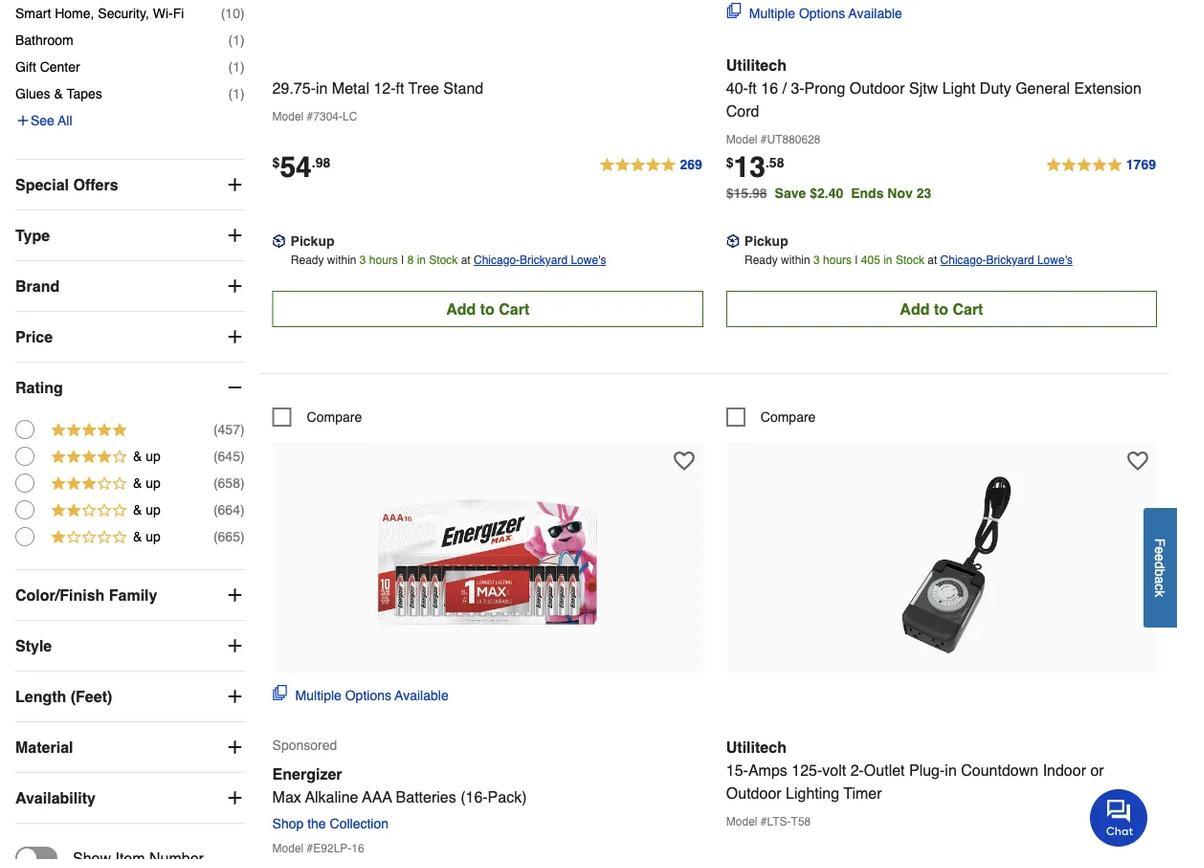Task type: vqa. For each thing, say whether or not it's contained in the screenshot.
Halloween Wreaths "link"
no



Task type: describe. For each thing, give the bounding box(es) containing it.
chicago- for 8
[[474, 254, 520, 267]]

& up for ( 665 )
[[133, 530, 161, 545]]

15-
[[726, 762, 748, 780]]

wi-
[[153, 6, 173, 22]]

1000209817 element
[[272, 408, 362, 427]]

ends nov 23 element
[[851, 186, 939, 201]]

multiple for the multiple options available link to the right
[[749, 6, 795, 21]]

12-
[[374, 79, 396, 97]]

savings save $2.40 element
[[775, 186, 939, 201]]

7 ) from the top
[[240, 476, 245, 492]]

4 stars image
[[50, 448, 128, 470]]

option group containing (
[[15, 417, 245, 551]]

cord
[[726, 102, 759, 120]]

price
[[15, 328, 53, 346]]

$ for 13
[[726, 155, 734, 170]]

batteries
[[396, 789, 456, 806]]

0 horizontal spatial multiple options available link
[[272, 686, 449, 706]]

1 to from the left
[[480, 300, 495, 318]]

0 vertical spatial available
[[849, 6, 902, 21]]

5 stars image for 54
[[599, 155, 703, 177]]

rating
[[15, 379, 63, 397]]

model # lts-t58
[[726, 816, 811, 829]]

actual price $54.98 element
[[272, 151, 330, 184]]

lts-
[[767, 816, 791, 829]]

1 add to cart from the left
[[446, 300, 530, 318]]

type
[[15, 227, 50, 245]]

the
[[307, 817, 326, 832]]

1 for &
[[233, 87, 240, 102]]

# down the
[[307, 843, 313, 856]]

glues & tapes
[[15, 87, 102, 102]]

& for ( 645 )
[[133, 450, 142, 465]]

ready for ready within 3 hours | 405 in stock at chicago-brickyard lowe's
[[745, 254, 778, 267]]

prong
[[805, 79, 845, 97]]

brand button
[[15, 262, 245, 312]]

up for ( 658 )
[[146, 476, 161, 492]]

plus image for type
[[226, 226, 245, 246]]

plus image inside see all button
[[15, 114, 31, 129]]

(feet)
[[71, 688, 112, 706]]

lighting
[[786, 785, 840, 803]]

b
[[1153, 569, 1168, 576]]

up for ( 664 )
[[146, 503, 161, 518]]

40-
[[726, 79, 748, 97]]

.58
[[766, 155, 784, 170]]

& for ( 658 )
[[133, 476, 142, 492]]

rating button
[[15, 363, 245, 413]]

color/finish family button
[[15, 571, 245, 621]]

in right 405
[[884, 254, 893, 267]]

utilitech 40-ft 16 / 3-prong outdoor sjtw light duty general extension cord
[[726, 56, 1142, 120]]

2 to from the left
[[934, 300, 949, 318]]

multiple for the multiple options available link to the left
[[295, 689, 342, 704]]

ut880628
[[767, 133, 821, 147]]

& up for ( 645 )
[[133, 450, 161, 465]]

plus image for color/finish family
[[226, 586, 245, 606]]

645
[[218, 450, 240, 465]]

664
[[218, 503, 240, 518]]

23
[[917, 186, 932, 201]]

model # e92lp-16
[[272, 843, 364, 856]]

6 ) from the top
[[240, 450, 245, 465]]

pack)
[[488, 789, 527, 806]]

model for 40-ft 16 / 3-prong outdoor sjtw light duty general extension cord
[[726, 133, 758, 147]]

plus image for price
[[226, 328, 245, 347]]

color/finish
[[15, 587, 105, 605]]

5014300771 element
[[726, 408, 816, 427]]

$15.98 save $2.40 ends nov 23
[[726, 186, 932, 201]]

2 heart outline image from the left
[[1128, 451, 1149, 472]]

ends
[[851, 186, 884, 201]]

type button
[[15, 211, 245, 261]]

utilitech for amps
[[726, 739, 787, 757]]

1 add from the left
[[446, 300, 476, 318]]

utilitech 15-amps 125-volt 2-outlet plug-in countdown indoor or outdoor lighting timer
[[726, 739, 1104, 803]]

outdoor inside utilitech 15-amps 125-volt 2-outlet plug-in countdown indoor or outdoor lighting timer
[[726, 785, 782, 803]]

3 stars image
[[50, 474, 128, 496]]

energizer
[[272, 766, 342, 783]]

extension
[[1074, 79, 1142, 97]]

outdoor inside "utilitech 40-ft 16 / 3-prong outdoor sjtw light duty general extension cord"
[[850, 79, 905, 97]]

special offers button
[[15, 160, 245, 210]]

chicago-brickyard lowe's button for ready within 3 hours | 405 in stock at chicago-brickyard lowe's
[[940, 251, 1073, 270]]

gift
[[15, 60, 36, 75]]

brickyard for ready within 3 hours | 405 in stock at chicago-brickyard lowe's
[[986, 254, 1034, 267]]

length (feet)
[[15, 688, 112, 706]]

hours for 405
[[823, 254, 852, 267]]

offers
[[73, 176, 118, 194]]

security,
[[98, 6, 149, 22]]

amps
[[748, 762, 788, 780]]

ft inside '29.75-in metal 12-ft tree stand' link
[[396, 79, 404, 97]]

269
[[680, 157, 702, 173]]

center
[[40, 60, 80, 75]]

chicago- for 405
[[940, 254, 986, 267]]

2 e from the top
[[1153, 554, 1168, 562]]

125-
[[792, 762, 822, 780]]

light
[[942, 79, 976, 97]]

chat invite button image
[[1090, 789, 1149, 847]]

f e e d b a c k button
[[1144, 508, 1177, 628]]

length (feet) button
[[15, 673, 245, 722]]

ready within 3 hours | 8 in stock at chicago-brickyard lowe's
[[291, 254, 606, 267]]

plus image for availability
[[226, 789, 245, 808]]

405
[[861, 254, 880, 267]]

0 horizontal spatial available
[[395, 689, 449, 704]]

sponsored
[[272, 738, 337, 754]]

fi
[[173, 6, 184, 22]]

1 ) from the top
[[240, 6, 245, 22]]

29.75-in metal 12-ft tree stand
[[272, 79, 484, 97]]

269 button
[[599, 155, 703, 177]]

shop the collection link
[[272, 817, 396, 832]]

/
[[782, 79, 787, 97]]

3 for 8
[[360, 254, 366, 267]]

at for 8
[[461, 254, 471, 267]]

ready for ready within 3 hours | 8 in stock at chicago-brickyard lowe's
[[291, 254, 324, 267]]

5 stars image for 13
[[1045, 155, 1157, 177]]

( 1 ) for &
[[228, 87, 245, 102]]

29.75-in metal 12-ft tree stand link
[[272, 56, 703, 100]]

see all
[[31, 114, 72, 129]]

e92lp-
[[313, 843, 352, 856]]

& right glues
[[54, 87, 63, 102]]

2 add to cart button from the left
[[726, 291, 1157, 328]]

availability
[[15, 790, 96, 807]]

# for 29.75-in metal 12-ft tree stand
[[307, 110, 313, 124]]

3 for 405
[[814, 254, 820, 267]]

length
[[15, 688, 66, 706]]

options for the multiple options available link to the right
[[799, 6, 845, 21]]

within for ready within 3 hours | 8 in stock at chicago-brickyard lowe's
[[327, 254, 357, 267]]

actual price $13.58 element
[[726, 151, 784, 184]]

pickup for ready within 3 hours | 8 in stock at chicago-brickyard lowe's
[[291, 234, 335, 249]]

2 add from the left
[[900, 300, 930, 318]]

$2.40
[[810, 186, 843, 201]]

save
[[775, 186, 806, 201]]

( 658 )
[[213, 476, 245, 492]]

collection
[[330, 817, 389, 832]]

max
[[272, 789, 301, 806]]

gift center
[[15, 60, 80, 75]]

style button
[[15, 622, 245, 672]]

| for 8
[[401, 254, 404, 267]]

special offers
[[15, 176, 118, 194]]

f
[[1153, 538, 1168, 547]]

availability button
[[15, 774, 245, 824]]

up for ( 665 )
[[146, 530, 161, 545]]

chicago-brickyard lowe's button for ready within 3 hours | 8 in stock at chicago-brickyard lowe's
[[474, 251, 606, 270]]

duty
[[980, 79, 1011, 97]]



Task type: locate. For each thing, give the bounding box(es) containing it.
& right "1 star" image
[[133, 530, 142, 545]]

1 e from the top
[[1153, 547, 1168, 554]]

0 horizontal spatial add to cart
[[446, 300, 530, 318]]

$ up was price $15.98 element
[[726, 155, 734, 170]]

1 chicago- from the left
[[474, 254, 520, 267]]

show item number element
[[15, 848, 204, 860]]

2 lowe's from the left
[[1038, 254, 1073, 267]]

stock right 8
[[429, 254, 458, 267]]

1 horizontal spatial multiple
[[749, 6, 795, 21]]

16 for ft
[[761, 79, 778, 97]]

available up energizer max alkaline aaa batteries (16-pack)
[[395, 689, 449, 704]]

0 horizontal spatial |
[[401, 254, 404, 267]]

plus image inside style button
[[226, 637, 245, 656]]

6 plus image from the top
[[226, 739, 245, 758]]

pickup image
[[272, 235, 286, 249]]

model down 29.75-
[[272, 110, 304, 124]]

energizer max alkaline aaa batteries (16-pack) image
[[377, 452, 599, 674]]

1769 button
[[1045, 155, 1157, 177]]

special
[[15, 176, 69, 194]]

1 horizontal spatial outdoor
[[850, 79, 905, 97]]

1 for center
[[233, 60, 240, 75]]

1 vertical spatial ( 1 )
[[228, 60, 245, 75]]

2 ) from the top
[[240, 33, 245, 48]]

1 vertical spatial 16
[[352, 843, 364, 856]]

5 ) from the top
[[240, 423, 245, 438]]

2 horizontal spatial 5 stars image
[[1045, 155, 1157, 177]]

within left 8
[[327, 254, 357, 267]]

a
[[1153, 576, 1168, 584]]

5 stars image containing 269
[[599, 155, 703, 177]]

ready down the $15.98
[[745, 254, 778, 267]]

add to cart down ready within 3 hours | 8 in stock at chicago-brickyard lowe's
[[446, 300, 530, 318]]

1 horizontal spatial at
[[928, 254, 937, 267]]

multiple options available for the multiple options available link to the left
[[295, 689, 449, 704]]

metal
[[332, 79, 369, 97]]

# left the t58 on the bottom right of the page
[[761, 816, 767, 829]]

& up right "1 star" image
[[133, 530, 161, 545]]

countdown
[[961, 762, 1039, 780]]

4 plus image from the top
[[226, 328, 245, 347]]

$
[[272, 155, 280, 170], [726, 155, 734, 170]]

cart down ready within 3 hours | 8 in stock at chicago-brickyard lowe's
[[499, 300, 530, 318]]

stock
[[429, 254, 458, 267], [896, 254, 925, 267]]

10
[[225, 6, 240, 22]]

0 horizontal spatial chicago-brickyard lowe's button
[[474, 251, 606, 270]]

54
[[280, 151, 312, 184]]

$15.98
[[726, 186, 767, 201]]

plus image for style
[[226, 637, 245, 656]]

plus image inside type button
[[226, 226, 245, 246]]

stock right 405
[[896, 254, 925, 267]]

utilitech for ft
[[726, 56, 787, 74]]

compare
[[307, 410, 362, 425], [761, 410, 816, 425]]

1 horizontal spatial stock
[[896, 254, 925, 267]]

smart home, security, wi-fi
[[15, 6, 184, 22]]

2 utilitech from the top
[[726, 739, 787, 757]]

plus image for length (feet)
[[226, 688, 245, 707]]

1 horizontal spatial 3
[[814, 254, 820, 267]]

2 pickup from the left
[[744, 234, 788, 249]]

$ inside $ 54 .98
[[272, 155, 280, 170]]

# for 40-ft 16 / 3-prong outdoor sjtw light duty general extension cord
[[761, 133, 767, 147]]

( 664 )
[[213, 503, 245, 518]]

multiple up /
[[749, 6, 795, 21]]

0 vertical spatial outdoor
[[850, 79, 905, 97]]

utilitech inside utilitech 15-amps 125-volt 2-outlet plug-in countdown indoor or outdoor lighting timer
[[726, 739, 787, 757]]

family
[[109, 587, 157, 605]]

1 vertical spatial outdoor
[[726, 785, 782, 803]]

to down ready within 3 hours | 8 in stock at chicago-brickyard lowe's
[[480, 300, 495, 318]]

1 horizontal spatial pickup
[[744, 234, 788, 249]]

0 vertical spatial utilitech
[[726, 56, 787, 74]]

t58
[[791, 816, 811, 829]]

1 vertical spatial utilitech
[[726, 739, 787, 757]]

multiple options available link up sponsored
[[272, 686, 449, 706]]

minus image
[[226, 379, 245, 398]]

( 645 )
[[213, 450, 245, 465]]

2 ready from the left
[[745, 254, 778, 267]]

multiple
[[749, 6, 795, 21], [295, 689, 342, 704]]

outlet
[[864, 762, 905, 780]]

2 within from the left
[[781, 254, 810, 267]]

2 chicago- from the left
[[940, 254, 986, 267]]

add to cart button
[[272, 291, 703, 328], [726, 291, 1157, 328]]

0 horizontal spatial hours
[[369, 254, 398, 267]]

heart outline image
[[674, 451, 695, 472], [1128, 451, 1149, 472]]

3 & up from the top
[[133, 503, 161, 518]]

e up d
[[1153, 547, 1168, 554]]

1 plus image from the top
[[226, 176, 245, 195]]

model left lts-
[[726, 816, 758, 829]]

0 vertical spatial options
[[799, 6, 845, 21]]

pickup for ready within 3 hours | 405 in stock at chicago-brickyard lowe's
[[744, 234, 788, 249]]

hours left 8
[[369, 254, 398, 267]]

1 stock from the left
[[429, 254, 458, 267]]

2 & up from the top
[[133, 476, 161, 492]]

0 horizontal spatial within
[[327, 254, 357, 267]]

1 horizontal spatial chicago-brickyard lowe's button
[[940, 251, 1073, 270]]

plus image inside availability button
[[226, 789, 245, 808]]

2 3 from the left
[[814, 254, 820, 267]]

1 vertical spatial multiple options available link
[[272, 686, 449, 706]]

0 vertical spatial multiple
[[749, 6, 795, 21]]

1 brickyard from the left
[[520, 254, 568, 267]]

outdoor
[[850, 79, 905, 97], [726, 785, 782, 803]]

& up right 2 stars image
[[133, 503, 161, 518]]

0 horizontal spatial chicago-
[[474, 254, 520, 267]]

& up right 4 stars image
[[133, 450, 161, 465]]

model up 13 on the top right of the page
[[726, 133, 758, 147]]

add to cart down "ready within 3 hours | 405 in stock at chicago-brickyard lowe's"
[[900, 300, 983, 318]]

# up .58
[[761, 133, 767, 147]]

ft up cord
[[748, 79, 757, 97]]

2 stock from the left
[[896, 254, 925, 267]]

& up right the 3 stars image
[[133, 476, 161, 492]]

add down ready within 3 hours | 8 in stock at chicago-brickyard lowe's
[[446, 300, 476, 318]]

( 1 ) for center
[[228, 60, 245, 75]]

2 cart from the left
[[953, 300, 983, 318]]

glues
[[15, 87, 50, 102]]

compare for 1000209817 element
[[307, 410, 362, 425]]

plus image inside price button
[[226, 328, 245, 347]]

at right 405
[[928, 254, 937, 267]]

3-
[[791, 79, 805, 97]]

pickup right pickup icon
[[744, 234, 788, 249]]

1 horizontal spatial to
[[934, 300, 949, 318]]

1 horizontal spatial hours
[[823, 254, 852, 267]]

pickup
[[291, 234, 335, 249], [744, 234, 788, 249]]

16 for e92lp-
[[352, 843, 364, 856]]

1 & up from the top
[[133, 450, 161, 465]]

2 plus image from the top
[[226, 226, 245, 246]]

1769
[[1126, 157, 1156, 173]]

model for 29.75-in metal 12-ft tree stand
[[272, 110, 304, 124]]

chicago- right 8
[[474, 254, 520, 267]]

2 compare from the left
[[761, 410, 816, 425]]

1 horizontal spatial add to cart button
[[726, 291, 1157, 328]]

add to cart button down "ready within 3 hours | 405 in stock at chicago-brickyard lowe's"
[[726, 291, 1157, 328]]

7 plus image from the top
[[226, 789, 245, 808]]

f e e d b a c k
[[1153, 538, 1168, 597]]

at right 8
[[461, 254, 471, 267]]

0 vertical spatial ( 1 )
[[228, 33, 245, 48]]

3
[[360, 254, 366, 267], [814, 254, 820, 267]]

5 plus image from the top
[[226, 637, 245, 656]]

0 vertical spatial plus image
[[15, 114, 31, 129]]

multiple up sponsored
[[295, 689, 342, 704]]

plus image
[[15, 114, 31, 129], [226, 586, 245, 606], [226, 688, 245, 707]]

tree
[[408, 79, 439, 97]]

2 $ from the left
[[726, 155, 734, 170]]

1 | from the left
[[401, 254, 404, 267]]

1 horizontal spatial 16
[[761, 79, 778, 97]]

0 horizontal spatial add to cart button
[[272, 291, 703, 328]]

1 add to cart button from the left
[[272, 291, 703, 328]]

option group
[[15, 417, 245, 551]]

model # 7304-lc
[[272, 110, 357, 124]]

2 stars image
[[50, 501, 128, 523]]

all
[[58, 114, 72, 129]]

0 horizontal spatial ready
[[291, 254, 324, 267]]

| for 405
[[855, 254, 858, 267]]

up for ( 645 )
[[146, 450, 161, 465]]

options up prong
[[799, 6, 845, 21]]

1 compare from the left
[[307, 410, 362, 425]]

5 stars image
[[599, 155, 703, 177], [1045, 155, 1157, 177], [50, 421, 128, 443]]

available
[[849, 6, 902, 21], [395, 689, 449, 704]]

665
[[218, 530, 240, 545]]

alkaline
[[305, 789, 358, 806]]

658
[[218, 476, 240, 492]]

1 vertical spatial multiple options available
[[295, 689, 449, 704]]

outdoor down amps
[[726, 785, 782, 803]]

457
[[218, 423, 240, 438]]

1 star image
[[50, 528, 128, 550]]

0 horizontal spatial pickup
[[291, 234, 335, 249]]

0 horizontal spatial to
[[480, 300, 495, 318]]

0 vertical spatial multiple options available link
[[726, 3, 902, 23]]

3 ( 1 ) from the top
[[228, 87, 245, 102]]

& for ( 665 )
[[133, 530, 142, 545]]

0 horizontal spatial compare
[[307, 410, 362, 425]]

$ 13 .58
[[726, 151, 784, 184]]

1 horizontal spatial multiple options available
[[749, 6, 902, 21]]

utilitech inside "utilitech 40-ft 16 / 3-prong outdoor sjtw light duty general extension cord"
[[726, 56, 787, 74]]

3 ) from the top
[[240, 60, 245, 75]]

1 vertical spatial plus image
[[226, 586, 245, 606]]

multiple options available link up prong
[[726, 3, 902, 23]]

0 horizontal spatial multiple
[[295, 689, 342, 704]]

1 horizontal spatial add to cart
[[900, 300, 983, 318]]

3 left 405
[[814, 254, 820, 267]]

hours for 8
[[369, 254, 398, 267]]

plus image inside color/finish family button
[[226, 586, 245, 606]]

e up b
[[1153, 554, 1168, 562]]

0 horizontal spatial stock
[[429, 254, 458, 267]]

0 horizontal spatial 16
[[352, 843, 364, 856]]

0 horizontal spatial $
[[272, 155, 280, 170]]

1 ready from the left
[[291, 254, 324, 267]]

2 1 from the top
[[233, 60, 240, 75]]

1 within from the left
[[327, 254, 357, 267]]

1 vertical spatial options
[[345, 689, 391, 704]]

2 up from the top
[[146, 476, 161, 492]]

0 horizontal spatial brickyard
[[520, 254, 568, 267]]

( 1 )
[[228, 33, 245, 48], [228, 60, 245, 75], [228, 87, 245, 102]]

0 horizontal spatial cart
[[499, 300, 530, 318]]

utilitech
[[726, 56, 787, 74], [726, 739, 787, 757]]

2 hours from the left
[[823, 254, 852, 267]]

1 1 from the top
[[233, 33, 240, 48]]

2 ft from the left
[[748, 79, 757, 97]]

style
[[15, 638, 52, 655]]

1 $ from the left
[[272, 155, 280, 170]]

0 horizontal spatial options
[[345, 689, 391, 704]]

3 plus image from the top
[[226, 277, 245, 296]]

1 hours from the left
[[369, 254, 398, 267]]

2 at from the left
[[928, 254, 937, 267]]

in left countdown
[[945, 762, 957, 780]]

material button
[[15, 723, 245, 773]]

plus image inside the material button
[[226, 739, 245, 758]]

available up "utilitech 40-ft 16 / 3-prong outdoor sjtw light duty general extension cord"
[[849, 6, 902, 21]]

1 horizontal spatial 5 stars image
[[599, 155, 703, 177]]

2 vertical spatial ( 1 )
[[228, 87, 245, 102]]

pickup image
[[726, 235, 740, 249]]

to
[[480, 300, 495, 318], [934, 300, 949, 318]]

1 horizontal spatial chicago-
[[940, 254, 986, 267]]

| left 405
[[855, 254, 858, 267]]

16 inside "utilitech 40-ft 16 / 3-prong outdoor sjtw light duty general extension cord"
[[761, 79, 778, 97]]

& up
[[133, 450, 161, 465], [133, 476, 161, 492], [133, 503, 161, 518], [133, 530, 161, 545]]

3 up from the top
[[146, 503, 161, 518]]

plus image for material
[[226, 739, 245, 758]]

$ for 54
[[272, 155, 280, 170]]

0 horizontal spatial heart outline image
[[674, 451, 695, 472]]

or
[[1091, 762, 1104, 780]]

7304-
[[313, 110, 343, 124]]

compare for 5014300771 element
[[761, 410, 816, 425]]

# for 15-amps 125-volt 2-outlet plug-in countdown indoor or outdoor lighting timer
[[761, 816, 767, 829]]

up right 2 stars image
[[146, 503, 161, 518]]

model # ut880628
[[726, 133, 821, 147]]

sjtw
[[909, 79, 938, 97]]

plus image
[[226, 176, 245, 195], [226, 226, 245, 246], [226, 277, 245, 296], [226, 328, 245, 347], [226, 637, 245, 656], [226, 739, 245, 758], [226, 789, 245, 808]]

up right 4 stars image
[[146, 450, 161, 465]]

plus image inside brand button
[[226, 277, 245, 296]]

.98
[[312, 155, 330, 170]]

lowe's for ready within 3 hours | 405 in stock at chicago-brickyard lowe's
[[1038, 254, 1073, 267]]

smart
[[15, 6, 51, 22]]

0 horizontal spatial add
[[446, 300, 476, 318]]

1 horizontal spatial multiple options available link
[[726, 3, 902, 23]]

3 1 from the top
[[233, 87, 240, 102]]

& up for ( 658 )
[[133, 476, 161, 492]]

1 horizontal spatial options
[[799, 6, 845, 21]]

1 ( 1 ) from the top
[[228, 33, 245, 48]]

1 horizontal spatial cart
[[953, 300, 983, 318]]

2 brickyard from the left
[[986, 254, 1034, 267]]

0 horizontal spatial multiple options available
[[295, 689, 449, 704]]

add
[[446, 300, 476, 318], [900, 300, 930, 318]]

up up family on the bottom of page
[[146, 530, 161, 545]]

1 3 from the left
[[360, 254, 366, 267]]

in inside utilitech 15-amps 125-volt 2-outlet plug-in countdown indoor or outdoor lighting timer
[[945, 762, 957, 780]]

1 pickup from the left
[[291, 234, 335, 249]]

ready down actual price $54.98 "element"
[[291, 254, 324, 267]]

0 horizontal spatial ft
[[396, 79, 404, 97]]

| left 8
[[401, 254, 404, 267]]

1 horizontal spatial available
[[849, 6, 902, 21]]

0 horizontal spatial 3
[[360, 254, 366, 267]]

k
[[1153, 591, 1168, 597]]

utilitech up amps
[[726, 739, 787, 757]]

within down save
[[781, 254, 810, 267]]

within
[[327, 254, 357, 267], [781, 254, 810, 267]]

1 horizontal spatial compare
[[761, 410, 816, 425]]

$ inside $ 13 .58
[[726, 155, 734, 170]]

0 horizontal spatial 5 stars image
[[50, 421, 128, 443]]

general
[[1016, 79, 1070, 97]]

1 horizontal spatial brickyard
[[986, 254, 1034, 267]]

plus image for brand
[[226, 277, 245, 296]]

4 & up from the top
[[133, 530, 161, 545]]

chicago- right 405
[[940, 254, 986, 267]]

model
[[272, 110, 304, 124], [726, 133, 758, 147], [726, 816, 758, 829], [272, 843, 304, 856]]

(16-
[[461, 789, 488, 806]]

1 at from the left
[[461, 254, 471, 267]]

1 up from the top
[[146, 450, 161, 465]]

1 heart outline image from the left
[[674, 451, 695, 472]]

plug-
[[909, 762, 945, 780]]

1 horizontal spatial ready
[[745, 254, 778, 267]]

within for ready within 3 hours | 405 in stock at chicago-brickyard lowe's
[[781, 254, 810, 267]]

0 vertical spatial 16
[[761, 79, 778, 97]]

2 vertical spatial plus image
[[226, 688, 245, 707]]

4 up from the top
[[146, 530, 161, 545]]

up right the 3 stars image
[[146, 476, 161, 492]]

model down shop
[[272, 843, 304, 856]]

hours
[[369, 254, 398, 267], [823, 254, 852, 267]]

& up for ( 664 )
[[133, 503, 161, 518]]

was price $15.98 element
[[726, 181, 775, 201]]

plus image inside special offers button
[[226, 176, 245, 195]]

at for 405
[[928, 254, 937, 267]]

material
[[15, 739, 73, 757]]

lowe's for ready within 3 hours | 8 in stock at chicago-brickyard lowe's
[[571, 254, 606, 267]]

utilitech 15-amps 125-volt 2-outlet plug-in countdown indoor or outdoor lighting timer image
[[831, 452, 1053, 674]]

1 vertical spatial available
[[395, 689, 449, 704]]

add down "ready within 3 hours | 405 in stock at chicago-brickyard lowe's"
[[900, 300, 930, 318]]

to down "ready within 3 hours | 405 in stock at chicago-brickyard lowe's"
[[934, 300, 949, 318]]

2 vertical spatial 1
[[233, 87, 240, 102]]

add to cart button down ready within 3 hours | 8 in stock at chicago-brickyard lowe's
[[272, 291, 703, 328]]

0 horizontal spatial outdoor
[[726, 785, 782, 803]]

1 utilitech from the top
[[726, 56, 787, 74]]

outdoor left sjtw
[[850, 79, 905, 97]]

9 ) from the top
[[240, 530, 245, 545]]

in left metal
[[316, 79, 328, 97]]

ft inside "utilitech 40-ft 16 / 3-prong outdoor sjtw light duty general extension cord"
[[748, 79, 757, 97]]

hours left 405
[[823, 254, 852, 267]]

stock for 8
[[429, 254, 458, 267]]

in right 8
[[417, 254, 426, 267]]

# down 29.75-
[[307, 110, 313, 124]]

add to cart
[[446, 300, 530, 318], [900, 300, 983, 318]]

cart down "ready within 3 hours | 405 in stock at chicago-brickyard lowe's"
[[953, 300, 983, 318]]

2 add to cart from the left
[[900, 300, 983, 318]]

compare inside 5014300771 element
[[761, 410, 816, 425]]

shop the collection
[[272, 817, 389, 832]]

& right 4 stars image
[[133, 450, 142, 465]]

2 chicago-brickyard lowe's button from the left
[[940, 251, 1073, 270]]

1 horizontal spatial |
[[855, 254, 858, 267]]

( 10 )
[[221, 6, 245, 22]]

1 chicago-brickyard lowe's button from the left
[[474, 251, 606, 270]]

home,
[[55, 6, 94, 22]]

1 cart from the left
[[499, 300, 530, 318]]

)
[[240, 6, 245, 22], [240, 33, 245, 48], [240, 60, 245, 75], [240, 87, 245, 102], [240, 423, 245, 438], [240, 450, 245, 465], [240, 476, 245, 492], [240, 503, 245, 518], [240, 530, 245, 545]]

multiple options available for the multiple options available link to the right
[[749, 6, 902, 21]]

1 vertical spatial 1
[[233, 60, 240, 75]]

1 horizontal spatial ft
[[748, 79, 757, 97]]

0 horizontal spatial lowe's
[[571, 254, 606, 267]]

see
[[31, 114, 54, 129]]

1 vertical spatial multiple
[[295, 689, 342, 704]]

#
[[307, 110, 313, 124], [761, 133, 767, 147], [761, 816, 767, 829], [307, 843, 313, 856]]

stock for 405
[[896, 254, 925, 267]]

$ left the .98 at the left top of the page
[[272, 155, 280, 170]]

1 horizontal spatial heart outline image
[[1128, 451, 1149, 472]]

2 ( 1 ) from the top
[[228, 60, 245, 75]]

0 horizontal spatial at
[[461, 254, 471, 267]]

1 horizontal spatial lowe's
[[1038, 254, 1073, 267]]

& for ( 664 )
[[133, 503, 142, 518]]

& right the 3 stars image
[[133, 476, 142, 492]]

8 ) from the top
[[240, 503, 245, 518]]

2 | from the left
[[855, 254, 858, 267]]

( 457 )
[[213, 423, 245, 438]]

4 ) from the top
[[240, 87, 245, 102]]

1 horizontal spatial within
[[781, 254, 810, 267]]

5 stars image containing 1769
[[1045, 155, 1157, 177]]

brickyard for ready within 3 hours | 8 in stock at chicago-brickyard lowe's
[[520, 254, 568, 267]]

0 vertical spatial multiple options available
[[749, 6, 902, 21]]

in
[[316, 79, 328, 97], [417, 254, 426, 267], [884, 254, 893, 267], [945, 762, 957, 780]]

plus image inside length (feet) button
[[226, 688, 245, 707]]

plus image for special offers
[[226, 176, 245, 195]]

multiple options available up sponsored
[[295, 689, 449, 704]]

16 left /
[[761, 79, 778, 97]]

pickup right pickup image
[[291, 234, 335, 249]]

2-
[[851, 762, 864, 780]]

1 ft from the left
[[396, 79, 404, 97]]

shop
[[272, 817, 304, 832]]

1 lowe's from the left
[[571, 254, 606, 267]]

brand
[[15, 278, 60, 295]]

13
[[734, 151, 766, 184]]

1 horizontal spatial add
[[900, 300, 930, 318]]

tapes
[[67, 87, 102, 102]]

& right 2 stars image
[[133, 503, 142, 518]]

multiple options available up prong
[[749, 6, 902, 21]]

16 down collection at bottom
[[352, 843, 364, 856]]

ft left tree
[[396, 79, 404, 97]]

1 horizontal spatial $
[[726, 155, 734, 170]]

3 left 8
[[360, 254, 366, 267]]

compare inside 1000209817 element
[[307, 410, 362, 425]]

options up energizer max alkaline aaa batteries (16-pack)
[[345, 689, 391, 704]]

model for 15-amps 125-volt 2-outlet plug-in countdown indoor or outdoor lighting timer
[[726, 816, 758, 829]]

indoor
[[1043, 762, 1086, 780]]

utilitech up the 40-
[[726, 56, 787, 74]]

0 vertical spatial 1
[[233, 33, 240, 48]]

timer
[[844, 785, 882, 803]]

16
[[761, 79, 778, 97], [352, 843, 364, 856]]

options for the multiple options available link to the left
[[345, 689, 391, 704]]



